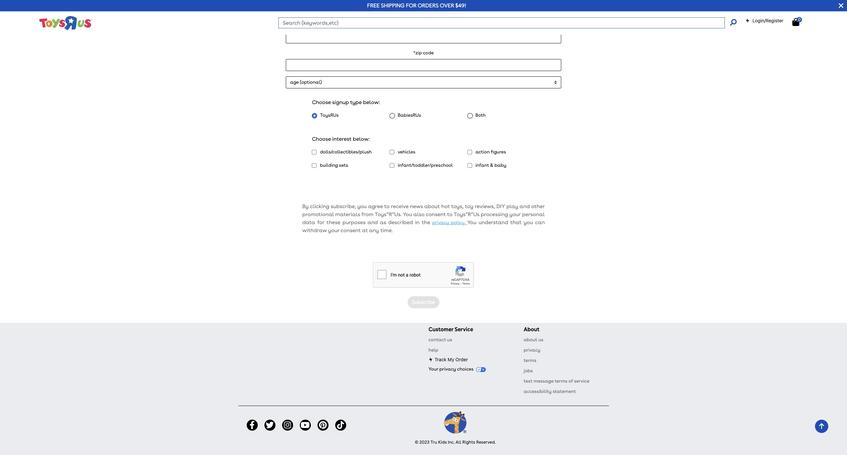 Task type: vqa. For each thing, say whether or not it's contained in the screenshot.
middle LEGO
no



Task type: describe. For each thing, give the bounding box(es) containing it.
order
[[455, 357, 468, 363]]

the
[[422, 219, 430, 226]]

infant & baby
[[475, 162, 506, 168]]

action
[[475, 149, 490, 154]]

withdraw
[[302, 227, 327, 234]]

privacy for privacy policy.
[[432, 220, 449, 225]]

email
[[409, 22, 421, 28]]

toys"r"us.
[[375, 211, 402, 218]]

toysrus
[[320, 112, 339, 118]]

by
[[302, 203, 309, 210]]

tru
[[430, 440, 437, 445]]

other
[[531, 203, 545, 210]]

described
[[388, 219, 413, 226]]

customer service
[[429, 327, 473, 333]]

zip code text field
[[286, 59, 561, 71]]

free shipping for orders over $49! link
[[367, 2, 466, 9]]

you understand that you can withdraw your consent at any time.
[[302, 219, 545, 234]]

data
[[302, 219, 315, 226]]

you for can
[[524, 219, 533, 226]]

infant
[[475, 162, 489, 168]]

at
[[362, 227, 368, 234]]

building sets
[[320, 162, 348, 168]]

understand
[[479, 219, 508, 226]]

track my order
[[435, 357, 468, 363]]

baby
[[495, 162, 506, 168]]

news
[[410, 203, 423, 210]]

interest
[[332, 136, 352, 142]]

free shipping for orders over $49!
[[367, 2, 466, 9]]

text message terms of service
[[524, 379, 589, 384]]

toys,
[[451, 203, 463, 210]]

infant/toddler/preschool
[[398, 162, 453, 168]]

reserved.
[[476, 440, 496, 445]]

over
[[440, 2, 454, 9]]

diy
[[496, 203, 505, 210]]

0 vertical spatial below:
[[363, 99, 380, 105]]

orders
[[418, 2, 439, 9]]

any
[[369, 227, 379, 234]]

vehicles
[[398, 149, 415, 154]]

0 link
[[792, 17, 806, 26]]

accessibility statement
[[524, 389, 576, 394]]

login/register button
[[745, 17, 783, 24]]

jobs link
[[524, 368, 533, 374]]

these
[[326, 219, 340, 226]]

consent inside by clicking subscribe, you agree to receive news about hot toys, toy reviews, diy play and other promotional materials from toys"r"us. you also consent to toys"r"us processing your personal data for these purposes and as described in the
[[426, 211, 446, 218]]

my
[[448, 357, 454, 363]]

toys"r"us
[[454, 211, 479, 218]]

purposes
[[342, 219, 365, 226]]

about us link
[[524, 337, 543, 343]]

choose for choose interest below:
[[312, 136, 331, 142]]

clicking
[[310, 203, 329, 210]]

privacy for the privacy link at the right
[[524, 348, 540, 353]]

2023
[[419, 440, 429, 445]]

privacy inside your privacy choices link
[[439, 367, 456, 372]]

as
[[380, 219, 386, 226]]

figures
[[491, 149, 506, 154]]

contact us
[[429, 337, 452, 343]]

terms link
[[524, 358, 536, 363]]

email address text field
[[286, 31, 561, 43]]

© 2023 tru kids inc. all rights reserved.
[[415, 440, 496, 445]]

text message terms of service link
[[524, 379, 589, 384]]

accessibility
[[524, 389, 552, 394]]

agree
[[368, 203, 383, 210]]

type
[[350, 99, 362, 105]]

code
[[423, 50, 434, 55]]

choose for choose signup type below:
[[312, 99, 331, 105]]

privacy link
[[524, 348, 540, 353]]

choose interest below:
[[312, 136, 370, 142]]

toys r us image
[[39, 15, 92, 31]]

that
[[510, 219, 522, 226]]

policy.
[[451, 220, 465, 225]]

by clicking subscribe, you agree to receive news about hot toys, toy reviews, diy play and other promotional materials from toys"r"us. you also consent to toys"r"us processing your personal data for these purposes and as described in the
[[302, 203, 545, 226]]

$49!
[[455, 2, 466, 9]]

in
[[415, 219, 420, 226]]

accessibility statement link
[[524, 389, 576, 394]]

0 horizontal spatial and
[[368, 219, 378, 226]]

materials
[[335, 211, 360, 218]]

close button image
[[839, 2, 843, 9]]

your privacy choices
[[429, 367, 475, 372]]

consent inside you understand that you can withdraw your consent at any time.
[[341, 227, 361, 234]]

track my order button
[[429, 357, 468, 363]]



Task type: locate. For each thing, give the bounding box(es) containing it.
about inside by clicking subscribe, you agree to receive news about hot toys, toy reviews, diy play and other promotional materials from toys"r"us. you also consent to toys"r"us processing your personal data for these purposes and as described in the
[[424, 203, 440, 210]]

1 horizontal spatial to
[[447, 211, 452, 218]]

to up toys"r"us.
[[384, 203, 389, 210]]

privacy
[[432, 220, 449, 225], [524, 348, 540, 353], [439, 367, 456, 372]]

personal
[[522, 211, 545, 218]]

can
[[535, 219, 545, 226]]

action figures
[[475, 149, 506, 154]]

and up any
[[368, 219, 378, 226]]

free
[[367, 2, 380, 9]]

email address
[[409, 22, 440, 28]]

service
[[574, 379, 589, 384]]

0 horizontal spatial your
[[328, 227, 339, 234]]

below: right "interest"
[[353, 136, 370, 142]]

below:
[[363, 99, 380, 105], [353, 136, 370, 142]]

0 horizontal spatial consent
[[341, 227, 361, 234]]

us for customer service
[[447, 337, 452, 343]]

time.
[[380, 227, 393, 234]]

and up the personal
[[520, 203, 530, 210]]

jobs
[[524, 368, 533, 374]]

you up from
[[357, 203, 367, 210]]

promotional
[[302, 211, 334, 218]]

you up described at the left top of page
[[403, 211, 412, 218]]

about left hot
[[424, 203, 440, 210]]

you inside by clicking subscribe, you agree to receive news about hot toys, toy reviews, diy play and other promotional materials from toys"r"us. you also consent to toys"r"us processing your personal data for these purposes and as described in the
[[357, 203, 367, 210]]

1 choose from the top
[[312, 99, 331, 105]]

1 vertical spatial about
[[524, 337, 537, 343]]

reviews,
[[475, 203, 495, 210]]

building
[[320, 162, 338, 168]]

last name (optional) text field
[[286, 4, 561, 16]]

1 vertical spatial your
[[328, 227, 339, 234]]

statement
[[553, 389, 576, 394]]

login/register
[[752, 18, 783, 23]]

kids
[[438, 440, 447, 445]]

1 horizontal spatial us
[[538, 337, 543, 343]]

consent
[[426, 211, 446, 218], [341, 227, 361, 234]]

track
[[435, 357, 446, 363]]

privacy policy. link
[[432, 220, 467, 225]]

to
[[384, 203, 389, 210], [447, 211, 452, 218]]

privacy down about us
[[524, 348, 540, 353]]

consent down hot
[[426, 211, 446, 218]]

privacy down track my order button
[[439, 367, 456, 372]]

privacy policy.
[[432, 220, 467, 225]]

subscribe
[[412, 299, 435, 305]]

privacy right the
[[432, 220, 449, 225]]

babiesrus
[[398, 112, 421, 118]]

2 vertical spatial privacy
[[439, 367, 456, 372]]

©
[[415, 440, 418, 445]]

1 horizontal spatial you
[[467, 219, 477, 226]]

sets
[[339, 162, 348, 168]]

processing
[[481, 211, 508, 218]]

you inside by clicking subscribe, you agree to receive news about hot toys, toy reviews, diy play and other promotional materials from toys"r"us. you also consent to toys"r"us processing your personal data for these purposes and as described in the
[[403, 211, 412, 218]]

about down about
[[524, 337, 537, 343]]

help link
[[429, 348, 438, 353]]

1 us from the left
[[447, 337, 452, 343]]

0 vertical spatial consent
[[426, 211, 446, 218]]

terms
[[524, 358, 536, 363], [555, 379, 567, 384]]

receive
[[391, 203, 408, 210]]

play
[[506, 203, 518, 210]]

you inside you understand that you can withdraw your consent at any time.
[[467, 219, 477, 226]]

1 horizontal spatial your
[[509, 211, 521, 218]]

1 horizontal spatial terms
[[555, 379, 567, 384]]

Enter Keyword or Item No. search field
[[279, 17, 725, 28]]

1 horizontal spatial consent
[[426, 211, 446, 218]]

choose up the toysrus
[[312, 99, 331, 105]]

inc.
[[448, 440, 455, 445]]

1 vertical spatial and
[[368, 219, 378, 226]]

0 vertical spatial your
[[509, 211, 521, 218]]

1 horizontal spatial about
[[524, 337, 537, 343]]

1 vertical spatial choose
[[312, 136, 331, 142]]

0 vertical spatial choose
[[312, 99, 331, 105]]

1 vertical spatial you
[[467, 219, 477, 226]]

you down the toys"r"us at the right of the page
[[467, 219, 477, 226]]

hot
[[441, 203, 450, 210]]

0 horizontal spatial about
[[424, 203, 440, 210]]

zip
[[415, 50, 422, 55]]

choices
[[457, 367, 473, 372]]

0 horizontal spatial us
[[447, 337, 452, 343]]

subscribe button
[[408, 296, 439, 309]]

message
[[534, 379, 554, 384]]

all
[[456, 440, 461, 445]]

2 choose from the top
[[312, 136, 331, 142]]

your inside you understand that you can withdraw your consent at any time.
[[328, 227, 339, 234]]

1 horizontal spatial you
[[524, 219, 533, 226]]

0 vertical spatial privacy
[[432, 220, 449, 225]]

about
[[524, 327, 539, 333]]

us up the privacy link at the right
[[538, 337, 543, 343]]

consent down purposes
[[341, 227, 361, 234]]

1 vertical spatial consent
[[341, 227, 361, 234]]

shopping bag image
[[792, 18, 799, 26]]

you inside you understand that you can withdraw your consent at any time.
[[524, 219, 533, 226]]

0 vertical spatial about
[[424, 203, 440, 210]]

terms up the jobs link
[[524, 358, 536, 363]]

1 vertical spatial to
[[447, 211, 452, 218]]

about us
[[524, 337, 543, 343]]

0 vertical spatial to
[[384, 203, 389, 210]]

1 vertical spatial you
[[524, 219, 533, 226]]

your up that
[[509, 211, 521, 218]]

1 horizontal spatial and
[[520, 203, 530, 210]]

1 vertical spatial terms
[[555, 379, 567, 384]]

shipping
[[381, 2, 405, 9]]

contact us link
[[429, 337, 452, 343]]

subscribe,
[[331, 203, 356, 210]]

1 vertical spatial below:
[[353, 136, 370, 142]]

customer
[[429, 327, 453, 333]]

rights
[[462, 440, 475, 445]]

us for about
[[538, 337, 543, 343]]

you
[[357, 203, 367, 210], [524, 219, 533, 226]]

privacy choices icon image
[[476, 367, 486, 372]]

1 vertical spatial privacy
[[524, 348, 540, 353]]

us down customer service
[[447, 337, 452, 343]]

2 us from the left
[[538, 337, 543, 343]]

0 vertical spatial terms
[[524, 358, 536, 363]]

for
[[406, 2, 416, 9]]

text
[[524, 379, 533, 384]]

us
[[447, 337, 452, 343], [538, 337, 543, 343]]

your down these
[[328, 227, 339, 234]]

0 vertical spatial and
[[520, 203, 530, 210]]

0 vertical spatial you
[[357, 203, 367, 210]]

to up privacy policy. at the top right
[[447, 211, 452, 218]]

service
[[455, 327, 473, 333]]

of
[[568, 379, 573, 384]]

from
[[361, 211, 373, 218]]

address
[[422, 22, 440, 28]]

also
[[413, 211, 424, 218]]

0 horizontal spatial terms
[[524, 358, 536, 363]]

signup
[[332, 99, 349, 105]]

your
[[429, 367, 438, 372]]

both
[[475, 112, 486, 118]]

0 horizontal spatial you
[[357, 203, 367, 210]]

0 horizontal spatial to
[[384, 203, 389, 210]]

your inside by clicking subscribe, you agree to receive news about hot toys, toy reviews, diy play and other promotional materials from toys"r"us. you also consent to toys"r"us processing your personal data for these purposes and as described in the
[[509, 211, 521, 218]]

0 horizontal spatial you
[[403, 211, 412, 218]]

contact
[[429, 337, 446, 343]]

and
[[520, 203, 530, 210], [368, 219, 378, 226]]

you down the personal
[[524, 219, 533, 226]]

terms left of
[[555, 379, 567, 384]]

None search field
[[279, 17, 736, 28]]

you
[[403, 211, 412, 218], [467, 219, 477, 226]]

zip code
[[415, 50, 434, 55]]

choose left "interest"
[[312, 136, 331, 142]]

your
[[509, 211, 521, 218], [328, 227, 339, 234]]

you for agree
[[357, 203, 367, 210]]

0
[[798, 17, 801, 22]]

0 vertical spatial you
[[403, 211, 412, 218]]

below: right type
[[363, 99, 380, 105]]



